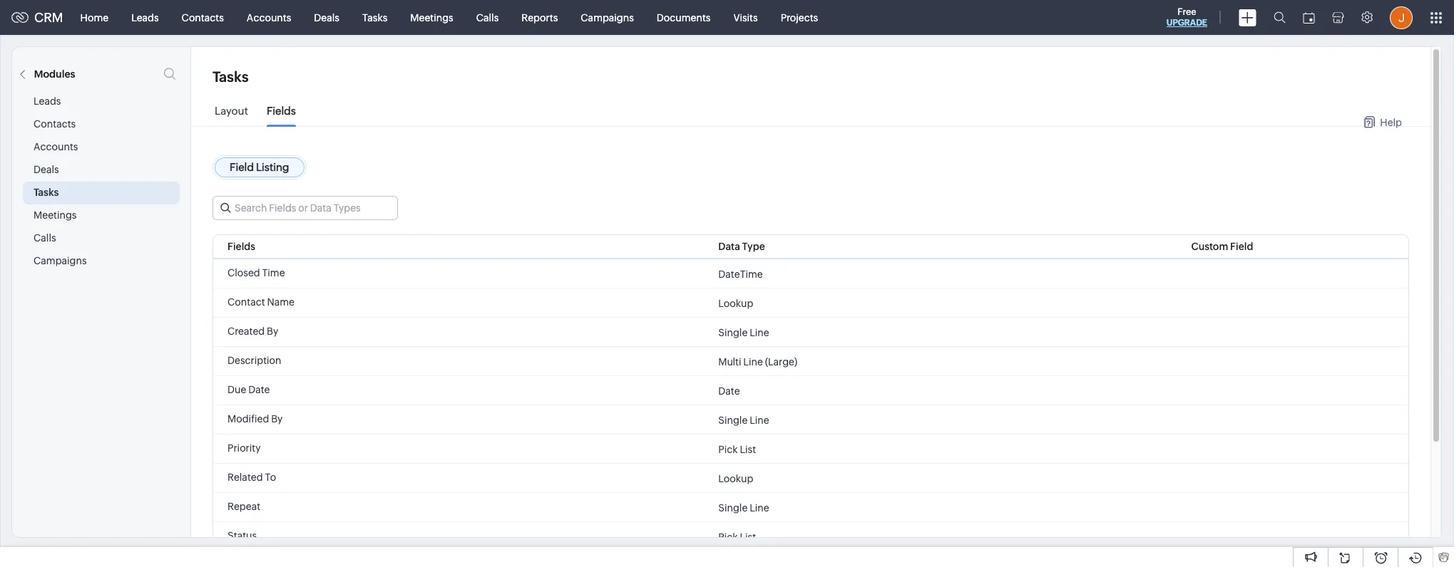 Task type: locate. For each thing, give the bounding box(es) containing it.
pick
[[718, 444, 738, 455], [718, 532, 738, 543]]

line
[[750, 327, 769, 338], [743, 356, 763, 368], [750, 415, 769, 426], [750, 502, 769, 514]]

0 vertical spatial contacts
[[182, 12, 224, 23]]

0 horizontal spatial calls
[[34, 232, 56, 244]]

0 horizontal spatial deals
[[34, 164, 59, 175]]

1 vertical spatial lookup
[[718, 473, 753, 485]]

0 vertical spatial calls
[[476, 12, 499, 23]]

campaigns link
[[569, 0, 645, 35]]

0 vertical spatial single line
[[718, 327, 769, 338]]

due
[[227, 384, 246, 396]]

1 horizontal spatial meetings
[[410, 12, 453, 23]]

create menu element
[[1230, 0, 1265, 35]]

2 single line from the top
[[718, 415, 769, 426]]

contacts right leads link
[[182, 12, 224, 23]]

1 vertical spatial pick list
[[718, 532, 756, 543]]

created
[[227, 326, 265, 337]]

single line for created
[[718, 327, 769, 338]]

home
[[80, 12, 108, 23]]

data
[[718, 241, 740, 252]]

1 vertical spatial deals
[[34, 164, 59, 175]]

free
[[1178, 6, 1196, 17]]

1 horizontal spatial date
[[718, 385, 740, 397]]

0 vertical spatial accounts
[[247, 12, 291, 23]]

multi
[[718, 356, 741, 368]]

1 pick from the top
[[718, 444, 738, 455]]

lookup
[[718, 298, 753, 309], [718, 473, 753, 485]]

leads down modules
[[34, 96, 61, 107]]

closed
[[227, 267, 260, 279]]

0 vertical spatial single
[[718, 327, 748, 338]]

calls inside calls link
[[476, 12, 499, 23]]

0 vertical spatial campaigns
[[581, 12, 634, 23]]

meetings
[[410, 12, 453, 23], [34, 210, 77, 221]]

pick list
[[718, 444, 756, 455], [718, 532, 756, 543]]

leads
[[131, 12, 159, 23], [34, 96, 61, 107]]

type
[[742, 241, 765, 252]]

1 vertical spatial single
[[718, 415, 748, 426]]

lookup for contact name
[[718, 298, 753, 309]]

0 vertical spatial fields
[[267, 105, 296, 117]]

0 vertical spatial pick list
[[718, 444, 756, 455]]

1 pick list from the top
[[718, 444, 756, 455]]

1 lookup from the top
[[718, 298, 753, 309]]

0 vertical spatial list
[[740, 444, 756, 455]]

search image
[[1274, 11, 1286, 24]]

campaigns
[[581, 12, 634, 23], [34, 255, 87, 267]]

1 horizontal spatial leads
[[131, 12, 159, 23]]

1 vertical spatial by
[[271, 414, 283, 425]]

0 horizontal spatial accounts
[[34, 141, 78, 153]]

by right created
[[267, 326, 278, 337]]

to
[[265, 472, 276, 484]]

layout
[[215, 105, 248, 117]]

created by
[[227, 326, 278, 337]]

fields right layout
[[267, 105, 296, 117]]

tasks
[[362, 12, 387, 23], [213, 68, 249, 85], [34, 187, 59, 198]]

deals link
[[303, 0, 351, 35]]

by
[[267, 326, 278, 337], [271, 414, 283, 425]]

status
[[227, 531, 257, 542]]

2 lookup from the top
[[718, 473, 753, 485]]

deals
[[314, 12, 339, 23], [34, 164, 59, 175]]

due date
[[227, 384, 270, 396]]

0 horizontal spatial tasks
[[34, 187, 59, 198]]

home link
[[69, 0, 120, 35]]

contacts down modules
[[34, 118, 76, 130]]

priority
[[227, 443, 261, 454]]

2 pick list from the top
[[718, 532, 756, 543]]

field
[[1230, 241, 1253, 252]]

calendar image
[[1303, 12, 1315, 23]]

accounts link
[[235, 0, 303, 35]]

custom
[[1191, 241, 1228, 252]]

0 horizontal spatial contacts
[[34, 118, 76, 130]]

fields up closed
[[227, 241, 255, 252]]

0 horizontal spatial campaigns
[[34, 255, 87, 267]]

1 horizontal spatial contacts
[[182, 12, 224, 23]]

single
[[718, 327, 748, 338], [718, 415, 748, 426], [718, 502, 748, 514]]

modified
[[227, 414, 269, 425]]

contacts
[[182, 12, 224, 23], [34, 118, 76, 130]]

tasks link
[[351, 0, 399, 35]]

single for created
[[718, 327, 748, 338]]

projects
[[781, 12, 818, 23]]

accounts inside 'link'
[[247, 12, 291, 23]]

0 horizontal spatial meetings
[[34, 210, 77, 221]]

fields
[[267, 105, 296, 117], [227, 241, 255, 252]]

1 vertical spatial list
[[740, 532, 756, 543]]

leads right home link
[[131, 12, 159, 23]]

2 list from the top
[[740, 532, 756, 543]]

contact
[[227, 297, 265, 308]]

0 vertical spatial deals
[[314, 12, 339, 23]]

layout link
[[215, 105, 248, 128]]

visits
[[733, 12, 758, 23]]

1 list from the top
[[740, 444, 756, 455]]

1 horizontal spatial calls
[[476, 12, 499, 23]]

2 pick from the top
[[718, 532, 738, 543]]

crm
[[34, 10, 63, 25]]

1 horizontal spatial accounts
[[247, 12, 291, 23]]

1 vertical spatial tasks
[[213, 68, 249, 85]]

create menu image
[[1239, 9, 1257, 26]]

1 vertical spatial fields
[[227, 241, 255, 252]]

0 vertical spatial lookup
[[718, 298, 753, 309]]

date down multi
[[718, 385, 740, 397]]

calls
[[476, 12, 499, 23], [34, 232, 56, 244]]

0 vertical spatial by
[[267, 326, 278, 337]]

date
[[248, 384, 270, 396], [718, 385, 740, 397]]

2 single from the top
[[718, 415, 748, 426]]

accounts
[[247, 12, 291, 23], [34, 141, 78, 153]]

1 vertical spatial calls
[[34, 232, 56, 244]]

0 vertical spatial leads
[[131, 12, 159, 23]]

line for repeat
[[750, 502, 769, 514]]

0 vertical spatial meetings
[[410, 12, 453, 23]]

upgrade
[[1167, 18, 1207, 28]]

1 single from the top
[[718, 327, 748, 338]]

0 vertical spatial pick
[[718, 444, 738, 455]]

1 single line from the top
[[718, 327, 769, 338]]

modules
[[34, 68, 75, 80]]

by right modified
[[271, 414, 283, 425]]

0 vertical spatial tasks
[[362, 12, 387, 23]]

2 vertical spatial single
[[718, 502, 748, 514]]

1 vertical spatial pick
[[718, 532, 738, 543]]

2 vertical spatial single line
[[718, 502, 769, 514]]

date right due
[[248, 384, 270, 396]]

line for description
[[743, 356, 763, 368]]

1 horizontal spatial tasks
[[213, 68, 249, 85]]

1 vertical spatial single line
[[718, 415, 769, 426]]

1 vertical spatial contacts
[[34, 118, 76, 130]]

list
[[740, 444, 756, 455], [740, 532, 756, 543]]

datetime
[[718, 269, 763, 280]]

crm link
[[11, 10, 63, 25]]

lookup for related to
[[718, 473, 753, 485]]

single line
[[718, 327, 769, 338], [718, 415, 769, 426], [718, 502, 769, 514]]

1 horizontal spatial fields
[[267, 105, 296, 117]]

reports
[[522, 12, 558, 23]]

projects link
[[769, 0, 830, 35]]

1 vertical spatial leads
[[34, 96, 61, 107]]



Task type: describe. For each thing, give the bounding box(es) containing it.
1 vertical spatial campaigns
[[34, 255, 87, 267]]

description
[[227, 355, 281, 367]]

multi line (large)
[[718, 356, 797, 368]]

modified by
[[227, 414, 283, 425]]

2 horizontal spatial tasks
[[362, 12, 387, 23]]

pick list for status
[[718, 532, 756, 543]]

(large)
[[765, 356, 797, 368]]

leads link
[[120, 0, 170, 35]]

data type
[[718, 241, 765, 252]]

profile image
[[1390, 6, 1413, 29]]

free upgrade
[[1167, 6, 1207, 28]]

line for created by
[[750, 327, 769, 338]]

meetings link
[[399, 0, 465, 35]]

list for priority
[[740, 444, 756, 455]]

0 horizontal spatial date
[[248, 384, 270, 396]]

1 horizontal spatial deals
[[314, 12, 339, 23]]

leads inside leads link
[[131, 12, 159, 23]]

documents
[[657, 12, 711, 23]]

search element
[[1265, 0, 1294, 35]]

3 single from the top
[[718, 502, 748, 514]]

pick for priority
[[718, 444, 738, 455]]

custom field
[[1191, 241, 1253, 252]]

by for created by
[[267, 326, 278, 337]]

fields link
[[267, 105, 296, 128]]

1 vertical spatial accounts
[[34, 141, 78, 153]]

1 horizontal spatial campaigns
[[581, 12, 634, 23]]

related
[[227, 472, 263, 484]]

Search Fields or Data Types text field
[[213, 197, 397, 220]]

calls link
[[465, 0, 510, 35]]

pick list for priority
[[718, 444, 756, 455]]

reports link
[[510, 0, 569, 35]]

help
[[1380, 117, 1402, 128]]

1 vertical spatial meetings
[[34, 210, 77, 221]]

list for status
[[740, 532, 756, 543]]

documents link
[[645, 0, 722, 35]]

contacts link
[[170, 0, 235, 35]]

name
[[267, 297, 294, 308]]

contact name
[[227, 297, 294, 308]]

2 vertical spatial tasks
[[34, 187, 59, 198]]

0 horizontal spatial leads
[[34, 96, 61, 107]]

pick for status
[[718, 532, 738, 543]]

related to
[[227, 472, 276, 484]]

visits link
[[722, 0, 769, 35]]

0 horizontal spatial fields
[[227, 241, 255, 252]]

single for modified
[[718, 415, 748, 426]]

3 single line from the top
[[718, 502, 769, 514]]

single line for modified
[[718, 415, 769, 426]]

profile element
[[1381, 0, 1421, 35]]

by for modified by
[[271, 414, 283, 425]]

time
[[262, 267, 285, 279]]

closed time
[[227, 267, 285, 279]]

line for modified by
[[750, 415, 769, 426]]

repeat
[[227, 501, 260, 513]]



Task type: vqa. For each thing, say whether or not it's contained in the screenshot.


